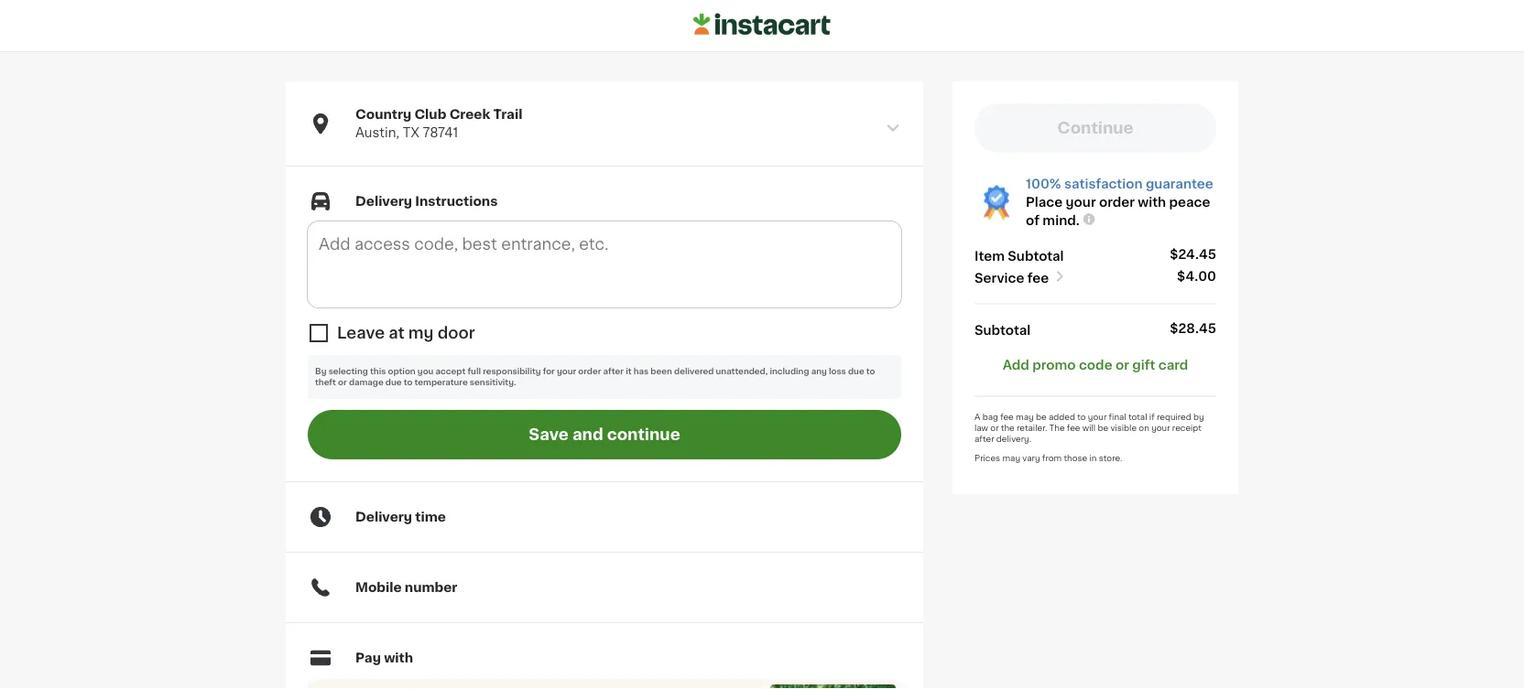 Task type: describe. For each thing, give the bounding box(es) containing it.
accept
[[436, 368, 466, 376]]

for
[[543, 368, 555, 376]]

save and continue
[[529, 427, 680, 443]]

the
[[1001, 424, 1015, 432]]

delivery for delivery time
[[355, 511, 412, 524]]

item subtotal
[[975, 250, 1064, 262]]

1 horizontal spatial due
[[848, 368, 864, 376]]

total
[[1129, 413, 1147, 421]]

100% satisfaction guarantee
[[1026, 178, 1213, 191]]

leave
[[337, 325, 385, 341]]

place your order with peace of mind.
[[1026, 196, 1211, 227]]

delivery.
[[996, 435, 1032, 443]]

final
[[1109, 413, 1126, 421]]

order inside by selecting this option you accept full responsibility for your order after it has been delivered unattended, including any loss due to theft or damage due to temperature sensitivity.
[[578, 368, 601, 376]]

pay with
[[355, 652, 413, 665]]

trail
[[493, 108, 522, 121]]

may inside a bag fee may be added to your final total if required by law or the retailer. the fee will be visible on your receipt after delivery.
[[1016, 413, 1034, 421]]

instructions
[[415, 195, 498, 208]]

or inside button
[[1116, 359, 1129, 371]]

tx
[[403, 126, 420, 139]]

time
[[415, 511, 446, 524]]

your up will
[[1088, 413, 1107, 421]]

save and continue button
[[308, 410, 901, 460]]

temperature
[[415, 379, 468, 387]]

been
[[651, 368, 672, 376]]

those
[[1064, 454, 1088, 463]]

save
[[529, 427, 569, 443]]

country
[[355, 108, 411, 121]]

creek
[[449, 108, 490, 121]]

receipt
[[1172, 424, 1202, 432]]

if
[[1149, 413, 1155, 421]]

option
[[388, 368, 416, 376]]

a bag fee may be added to your final total if required by law or the retailer. the fee will be visible on your receipt after delivery.
[[975, 413, 1204, 443]]

sensitivity.
[[470, 379, 516, 387]]

order inside place your order with peace of mind.
[[1099, 196, 1135, 209]]

it
[[626, 368, 632, 376]]

vary
[[1023, 454, 1040, 463]]

the
[[1049, 424, 1065, 432]]

card
[[1159, 359, 1188, 371]]

added
[[1049, 413, 1075, 421]]

bag
[[983, 413, 998, 421]]

or inside by selecting this option you accept full responsibility for your order after it has been delivered unattended, including any loss due to theft or damage due to temperature sensitivity.
[[338, 379, 347, 387]]

prices may vary from those in store.
[[975, 454, 1122, 463]]

pay
[[355, 652, 381, 665]]

including
[[770, 368, 809, 376]]

any
[[811, 368, 827, 376]]

delivery address image
[[885, 120, 901, 136]]

you
[[418, 368, 434, 376]]

0 horizontal spatial be
[[1036, 413, 1047, 421]]

loss
[[829, 368, 846, 376]]

place
[[1026, 196, 1063, 209]]

by
[[315, 368, 327, 376]]

$28.45
[[1170, 322, 1216, 335]]

service fee
[[975, 272, 1049, 284]]

78741
[[423, 126, 458, 139]]

visible
[[1111, 424, 1137, 432]]

with inside place your order with peace of mind.
[[1138, 196, 1166, 209]]

add promo code or gift card button
[[1003, 356, 1188, 374]]

item
[[975, 250, 1005, 262]]

1 horizontal spatial be
[[1098, 424, 1109, 432]]

gift
[[1133, 359, 1156, 371]]

leave at my door
[[337, 325, 475, 341]]



Task type: locate. For each thing, give the bounding box(es) containing it.
satisfaction
[[1064, 178, 1143, 191]]

fee up the "the"
[[1000, 413, 1014, 421]]

1 vertical spatial delivery
[[355, 511, 412, 524]]

1 vertical spatial be
[[1098, 424, 1109, 432]]

subtotal
[[1008, 250, 1064, 262], [975, 324, 1031, 337]]

in
[[1090, 454, 1097, 463]]

0 vertical spatial due
[[848, 368, 864, 376]]

guarantee
[[1146, 178, 1213, 191]]

code
[[1079, 359, 1113, 371]]

your inside place your order with peace of mind.
[[1066, 196, 1096, 209]]

mind.
[[1043, 214, 1080, 227]]

my
[[408, 325, 434, 341]]

at
[[389, 325, 405, 341]]

more info about 100% satisfaction guarantee image
[[1082, 212, 1096, 227]]

your
[[1066, 196, 1096, 209], [557, 368, 576, 376], [1088, 413, 1107, 421], [1152, 424, 1170, 432]]

2 horizontal spatial fee
[[1067, 424, 1080, 432]]

by
[[1194, 413, 1204, 421]]

0 vertical spatial fee
[[1028, 272, 1049, 284]]

0 vertical spatial may
[[1016, 413, 1034, 421]]

0 horizontal spatial with
[[384, 652, 413, 665]]

from
[[1042, 454, 1062, 463]]

may
[[1016, 413, 1034, 421], [1003, 454, 1021, 463]]

club
[[414, 108, 446, 121]]

your down the if
[[1152, 424, 1170, 432]]

0 vertical spatial order
[[1099, 196, 1135, 209]]

1 horizontal spatial or
[[991, 424, 999, 432]]

to down option
[[404, 379, 413, 387]]

may up retailer.
[[1016, 413, 1034, 421]]

this
[[370, 368, 386, 376]]

2 vertical spatial to
[[1077, 413, 1086, 421]]

$24.45
[[1170, 248, 1216, 261]]

order
[[1099, 196, 1135, 209], [578, 368, 601, 376]]

to up will
[[1077, 413, 1086, 421]]

responsibility
[[483, 368, 541, 376]]

or inside a bag fee may be added to your final total if required by law or the retailer. the fee will be visible on your receipt after delivery.
[[991, 424, 999, 432]]

1 delivery from the top
[[355, 195, 412, 208]]

mobile number
[[355, 582, 457, 595]]

door
[[438, 325, 475, 341]]

after inside by selecting this option you accept full responsibility for your order after it has been delivered unattended, including any loss due to theft or damage due to temperature sensitivity.
[[603, 368, 624, 376]]

of
[[1026, 214, 1040, 227]]

2 vertical spatial fee
[[1067, 424, 1080, 432]]

delivery for delivery instructions
[[355, 195, 412, 208]]

$4.00
[[1177, 270, 1216, 283]]

a
[[975, 413, 981, 421]]

1 horizontal spatial fee
[[1028, 272, 1049, 284]]

None text field
[[308, 222, 901, 308]]

0 vertical spatial to
[[866, 368, 875, 376]]

due
[[848, 368, 864, 376], [386, 379, 402, 387]]

100%
[[1026, 178, 1061, 191]]

to
[[866, 368, 875, 376], [404, 379, 413, 387], [1077, 413, 1086, 421]]

with right pay
[[384, 652, 413, 665]]

after left it
[[603, 368, 624, 376]]

unattended,
[[716, 368, 768, 376]]

after inside a bag fee may be added to your final total if required by law or the retailer. the fee will be visible on your receipt after delivery.
[[975, 435, 994, 443]]

or down selecting on the bottom left of the page
[[338, 379, 347, 387]]

0 vertical spatial be
[[1036, 413, 1047, 421]]

subtotal up add
[[975, 324, 1031, 337]]

promo
[[1033, 359, 1076, 371]]

be up retailer.
[[1036, 413, 1047, 421]]

1 horizontal spatial after
[[975, 435, 994, 443]]

1 horizontal spatial order
[[1099, 196, 1135, 209]]

order left it
[[578, 368, 601, 376]]

on
[[1139, 424, 1149, 432]]

subtotal up service fee
[[1008, 250, 1064, 262]]

delivered
[[674, 368, 714, 376]]

with down guarantee
[[1138, 196, 1166, 209]]

home image
[[693, 11, 831, 38]]

1 horizontal spatial to
[[866, 368, 875, 376]]

required
[[1157, 413, 1192, 421]]

may down delivery.
[[1003, 454, 1021, 463]]

order down the 100% satisfaction guarantee
[[1099, 196, 1135, 209]]

with
[[1138, 196, 1166, 209], [384, 652, 413, 665]]

0 horizontal spatial due
[[386, 379, 402, 387]]

0 horizontal spatial order
[[578, 368, 601, 376]]

1 vertical spatial due
[[386, 379, 402, 387]]

will
[[1083, 424, 1096, 432]]

add promo code or gift card
[[1003, 359, 1188, 371]]

store.
[[1099, 454, 1122, 463]]

add
[[1003, 359, 1029, 371]]

selecting
[[329, 368, 368, 376]]

delivery instructions
[[355, 195, 498, 208]]

and
[[572, 427, 603, 443]]

2 vertical spatial or
[[991, 424, 999, 432]]

1 vertical spatial to
[[404, 379, 413, 387]]

2 delivery from the top
[[355, 511, 412, 524]]

after down law
[[975, 435, 994, 443]]

theft
[[315, 379, 336, 387]]

1 horizontal spatial with
[[1138, 196, 1166, 209]]

continue
[[607, 427, 680, 443]]

0 horizontal spatial after
[[603, 368, 624, 376]]

2 horizontal spatial to
[[1077, 413, 1086, 421]]

1 vertical spatial or
[[338, 379, 347, 387]]

has
[[634, 368, 649, 376]]

0 vertical spatial or
[[1116, 359, 1129, 371]]

1 vertical spatial after
[[975, 435, 994, 443]]

0 vertical spatial after
[[603, 368, 624, 376]]

prices
[[975, 454, 1000, 463]]

0 horizontal spatial fee
[[1000, 413, 1014, 421]]

austin,
[[355, 126, 399, 139]]

due right loss
[[848, 368, 864, 376]]

or
[[1116, 359, 1129, 371], [338, 379, 347, 387], [991, 424, 999, 432]]

0 horizontal spatial to
[[404, 379, 413, 387]]

service
[[975, 272, 1025, 284]]

damage
[[349, 379, 384, 387]]

after
[[603, 368, 624, 376], [975, 435, 994, 443]]

number
[[405, 582, 457, 595]]

or down the bag at the right of page
[[991, 424, 999, 432]]

country club creek trail austin, tx 78741
[[355, 108, 522, 139]]

your up more info about 100% satisfaction guarantee icon
[[1066, 196, 1096, 209]]

0 vertical spatial delivery
[[355, 195, 412, 208]]

be right will
[[1098, 424, 1109, 432]]

delivery left time
[[355, 511, 412, 524]]

0 horizontal spatial or
[[338, 379, 347, 387]]

or left gift
[[1116, 359, 1129, 371]]

fee
[[1028, 272, 1049, 284], [1000, 413, 1014, 421], [1067, 424, 1080, 432]]

1 vertical spatial may
[[1003, 454, 1021, 463]]

to right loss
[[866, 368, 875, 376]]

delivery
[[355, 195, 412, 208], [355, 511, 412, 524]]

your inside by selecting this option you accept full responsibility for your order after it has been delivered unattended, including any loss due to theft or damage due to temperature sensitivity.
[[557, 368, 576, 376]]

your right for
[[557, 368, 576, 376]]

delivery down austin,
[[355, 195, 412, 208]]

1 vertical spatial with
[[384, 652, 413, 665]]

1 vertical spatial order
[[578, 368, 601, 376]]

by selecting this option you accept full responsibility for your order after it has been delivered unattended, including any loss due to theft or damage due to temperature sensitivity.
[[315, 368, 875, 387]]

delivery time
[[355, 511, 446, 524]]

to inside a bag fee may be added to your final total if required by law or the retailer. the fee will be visible on your receipt after delivery.
[[1077, 413, 1086, 421]]

1 vertical spatial fee
[[1000, 413, 1014, 421]]

2 horizontal spatial or
[[1116, 359, 1129, 371]]

0 vertical spatial with
[[1138, 196, 1166, 209]]

mobile
[[355, 582, 402, 595]]

full
[[468, 368, 481, 376]]

peace
[[1169, 196, 1211, 209]]

fee left will
[[1067, 424, 1080, 432]]

1 vertical spatial subtotal
[[975, 324, 1031, 337]]

fee down item subtotal
[[1028, 272, 1049, 284]]

retailer.
[[1017, 424, 1047, 432]]

due down option
[[386, 379, 402, 387]]

0 vertical spatial subtotal
[[1008, 250, 1064, 262]]

be
[[1036, 413, 1047, 421], [1098, 424, 1109, 432]]

law
[[975, 424, 988, 432]]



Task type: vqa. For each thing, say whether or not it's contained in the screenshot.
middle fee
yes



